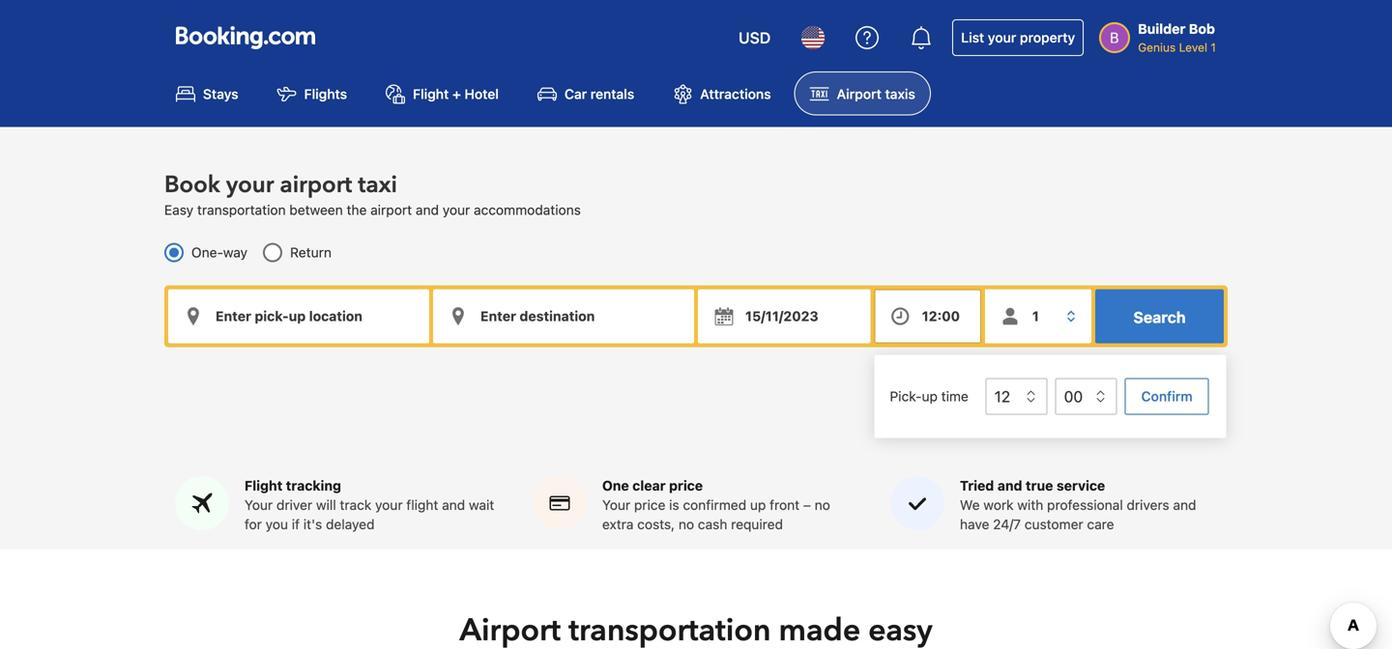 Task type: vqa. For each thing, say whether or not it's contained in the screenshot.
tracking
yes



Task type: describe. For each thing, give the bounding box(es) containing it.
attractions
[[700, 86, 771, 102]]

driver
[[277, 497, 312, 513]]

accommodations
[[474, 202, 581, 218]]

customer
[[1025, 517, 1084, 533]]

attractions link
[[658, 72, 787, 115]]

property
[[1020, 29, 1076, 45]]

we
[[960, 497, 980, 513]]

will
[[316, 497, 336, 513]]

and up work
[[998, 478, 1023, 494]]

for
[[245, 517, 262, 533]]

airport taxis
[[837, 86, 916, 102]]

bob
[[1189, 21, 1216, 37]]

stays
[[203, 86, 238, 102]]

if
[[292, 517, 300, 533]]

one
[[603, 478, 629, 494]]

cash
[[698, 517, 728, 533]]

have
[[960, 517, 990, 533]]

extra
[[603, 517, 634, 533]]

list your property
[[962, 29, 1076, 45]]

1 horizontal spatial no
[[815, 497, 831, 513]]

and inside book your airport taxi easy transportation between the airport and your accommodations
[[416, 202, 439, 218]]

one-
[[191, 244, 223, 260]]

Enter pick-up location text field
[[168, 289, 429, 344]]

pick-
[[890, 389, 922, 405]]

car rentals link
[[522, 72, 650, 115]]

between
[[290, 202, 343, 218]]

flights
[[304, 86, 347, 102]]

one-way
[[191, 244, 248, 260]]

it's
[[303, 517, 322, 533]]

and inside "flight tracking your driver will track your flight and wait for you if it's delayed"
[[442, 497, 465, 513]]

taxi
[[358, 169, 397, 201]]

1
[[1211, 41, 1217, 54]]

book your airport taxi easy transportation between the airport and your accommodations
[[164, 169, 581, 218]]

time
[[942, 389, 969, 405]]

track
[[340, 497, 372, 513]]

0 horizontal spatial price
[[634, 497, 666, 513]]

easy
[[164, 202, 194, 218]]

tracking
[[286, 478, 341, 494]]

your left accommodations
[[443, 202, 470, 218]]

transportation
[[197, 202, 286, 218]]

search button
[[1096, 289, 1224, 344]]

1 vertical spatial no
[[679, 517, 694, 533]]

professional
[[1047, 497, 1123, 513]]

your inside "flight tracking your driver will track your flight and wait for you if it's delayed"
[[375, 497, 403, 513]]

12:00 button
[[875, 289, 981, 344]]

0 horizontal spatial airport
[[280, 169, 352, 201]]

rentals
[[591, 86, 635, 102]]

24/7
[[993, 517, 1021, 533]]

you
[[266, 517, 288, 533]]

taxis
[[885, 86, 916, 102]]

12:00
[[922, 308, 960, 324]]

0 vertical spatial price
[[669, 478, 703, 494]]

pick-up time
[[890, 389, 969, 405]]

way
[[223, 244, 248, 260]]

flights link
[[262, 72, 363, 115]]

1 horizontal spatial up
[[922, 389, 938, 405]]

costs,
[[638, 517, 675, 533]]

15/11/2023
[[746, 308, 819, 324]]

builder
[[1138, 21, 1186, 37]]

list your property link
[[953, 19, 1084, 56]]

flight for flight + hotel
[[413, 86, 449, 102]]

the
[[347, 202, 367, 218]]



Task type: locate. For each thing, give the bounding box(es) containing it.
1 horizontal spatial your
[[603, 497, 631, 513]]

flight
[[407, 497, 438, 513]]

tried
[[960, 478, 995, 494]]

Enter destination text field
[[433, 289, 694, 344]]

your up for
[[245, 497, 273, 513]]

0 horizontal spatial up
[[750, 497, 766, 513]]

airport taxis link
[[795, 72, 931, 115]]

0 horizontal spatial flight
[[245, 478, 283, 494]]

confirm button
[[1125, 378, 1210, 415]]

price
[[669, 478, 703, 494], [634, 497, 666, 513]]

0 vertical spatial airport
[[280, 169, 352, 201]]

2 your from the left
[[603, 497, 631, 513]]

0 horizontal spatial your
[[245, 497, 273, 513]]

return
[[290, 244, 332, 260]]

up up required
[[750, 497, 766, 513]]

search
[[1134, 308, 1186, 327]]

1 horizontal spatial airport
[[371, 202, 412, 218]]

tried and true service we work with professional drivers and have 24/7 customer care
[[960, 478, 1197, 533]]

up inside one clear price your price is confirmed up front – no extra costs, no cash required
[[750, 497, 766, 513]]

clear
[[633, 478, 666, 494]]

your right "list"
[[988, 29, 1017, 45]]

your inside one clear price your price is confirmed up front – no extra costs, no cash required
[[603, 497, 631, 513]]

0 vertical spatial no
[[815, 497, 831, 513]]

work
[[984, 497, 1014, 513]]

no right –
[[815, 497, 831, 513]]

and right the
[[416, 202, 439, 218]]

confirmed
[[683, 497, 747, 513]]

flight left +
[[413, 86, 449, 102]]

1 your from the left
[[245, 497, 273, 513]]

–
[[804, 497, 811, 513]]

car
[[565, 86, 587, 102]]

price down clear
[[634, 497, 666, 513]]

with
[[1018, 497, 1044, 513]]

genius
[[1138, 41, 1176, 54]]

0 vertical spatial flight
[[413, 86, 449, 102]]

service
[[1057, 478, 1106, 494]]

is
[[669, 497, 680, 513]]

your up transportation in the left of the page
[[226, 169, 274, 201]]

flight + hotel
[[413, 86, 499, 102]]

no
[[815, 497, 831, 513], [679, 517, 694, 533]]

confirm
[[1142, 389, 1193, 405]]

1 horizontal spatial price
[[669, 478, 703, 494]]

hotel
[[465, 86, 499, 102]]

builder bob genius level 1
[[1138, 21, 1217, 54]]

required
[[731, 517, 783, 533]]

up
[[922, 389, 938, 405], [750, 497, 766, 513]]

booking.com online hotel reservations image
[[176, 26, 315, 49]]

price up is
[[669, 478, 703, 494]]

airport
[[280, 169, 352, 201], [371, 202, 412, 218]]

up left time
[[922, 389, 938, 405]]

usd button
[[727, 15, 783, 61]]

flight up driver
[[245, 478, 283, 494]]

your inside "flight tracking your driver will track your flight and wait for you if it's delayed"
[[245, 497, 273, 513]]

level
[[1180, 41, 1208, 54]]

1 vertical spatial price
[[634, 497, 666, 513]]

0 vertical spatial up
[[922, 389, 938, 405]]

one clear price your price is confirmed up front – no extra costs, no cash required
[[603, 478, 831, 533]]

true
[[1026, 478, 1054, 494]]

book
[[164, 169, 220, 201]]

and
[[416, 202, 439, 218], [998, 478, 1023, 494], [442, 497, 465, 513], [1174, 497, 1197, 513]]

drivers
[[1127, 497, 1170, 513]]

flight for flight tracking your driver will track your flight and wait for you if it's delayed
[[245, 478, 283, 494]]

front
[[770, 497, 800, 513]]

wait
[[469, 497, 494, 513]]

flight
[[413, 86, 449, 102], [245, 478, 283, 494]]

list
[[962, 29, 985, 45]]

airport up between
[[280, 169, 352, 201]]

airport
[[837, 86, 882, 102]]

flight inside "flight tracking your driver will track your flight and wait for you if it's delayed"
[[245, 478, 283, 494]]

15/11/2023 button
[[698, 289, 871, 344]]

+
[[453, 86, 461, 102]]

1 vertical spatial airport
[[371, 202, 412, 218]]

your right track
[[375, 497, 403, 513]]

and left wait
[[442, 497, 465, 513]]

1 vertical spatial flight
[[245, 478, 283, 494]]

your
[[988, 29, 1017, 45], [226, 169, 274, 201], [443, 202, 470, 218], [375, 497, 403, 513]]

car rentals
[[565, 86, 635, 102]]

1 horizontal spatial flight
[[413, 86, 449, 102]]

0 horizontal spatial no
[[679, 517, 694, 533]]

usd
[[739, 29, 771, 47]]

your
[[245, 497, 273, 513], [603, 497, 631, 513]]

delayed
[[326, 517, 375, 533]]

your down one
[[603, 497, 631, 513]]

care
[[1087, 517, 1115, 533]]

airport down 'taxi'
[[371, 202, 412, 218]]

and right drivers
[[1174, 497, 1197, 513]]

no down is
[[679, 517, 694, 533]]

flight tracking your driver will track your flight and wait for you if it's delayed
[[245, 478, 494, 533]]

1 vertical spatial up
[[750, 497, 766, 513]]

stays link
[[161, 72, 254, 115]]

your inside list your property 'link'
[[988, 29, 1017, 45]]

flight + hotel link
[[370, 72, 514, 115]]



